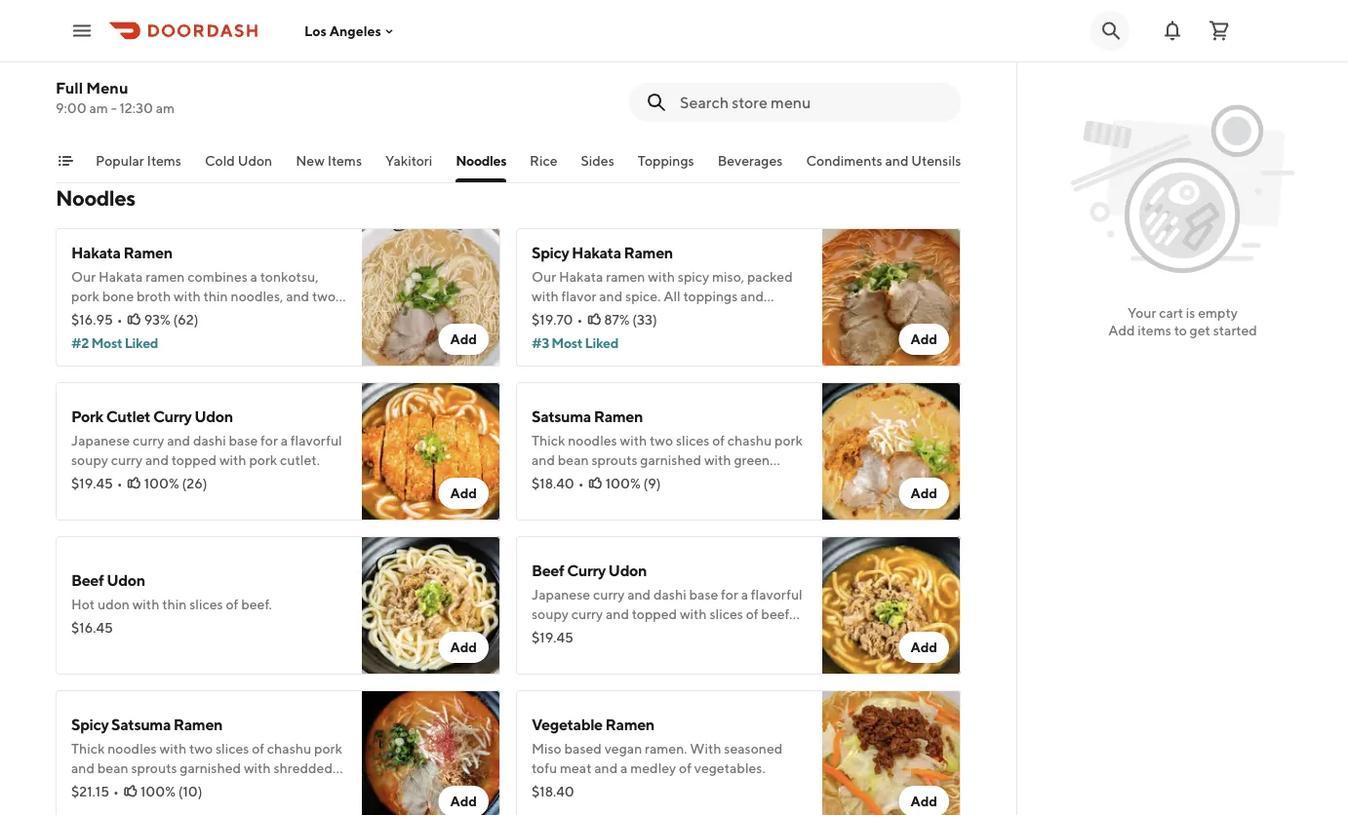 Task type: vqa. For each thing, say whether or not it's contained in the screenshot.


Task type: describe. For each thing, give the bounding box(es) containing it.
two inside satsuma ramen thick noodles with two slices of chashu pork and bean sprouts garnished with green onions, fried onions in a rich broth of chicken, pork, and vegetables.
[[650, 433, 673, 449]]

japanese inside the beef curry udon japanese curry and dashi base for a flavorful soupy curry and topped with slices of beef and onions.
[[532, 587, 590, 603]]

• for hakata ramen
[[117, 312, 123, 328]]

pork inside 'hakata ramen our hakata ramen combines a tonkotsu, pork bone broth with thin noodles, and two slices of chashu pork. all toppings and garnish will be placed on the side.'
[[71, 288, 99, 304]]

soupy inside the beef curry udon japanese curry and dashi base for a flavorful soupy curry and topped with slices of beef and onions.
[[532, 606, 569, 623]]

our inside 'hakata ramen our hakata ramen combines a tonkotsu, pork bone broth with thin noodles, and two slices of chashu pork. all toppings and garnish will be placed on the side.'
[[71, 269, 96, 285]]

2 am from the left
[[156, 100, 175, 116]]

cutlet.
[[280, 452, 320, 468]]

chashu inside satsuma ramen thick noodles with two slices of chashu pork and bean sprouts garnished with green onions, fried onions in a rich broth of chicken, pork, and vegetables.
[[728, 433, 772, 449]]

$19.45 for $19.45 •
[[71, 476, 113, 492]]

add button for spicy hakata ramen
[[899, 324, 949, 355]]

on inside the spicy hakata ramen our hakata ramen with spicy miso, packed with flavor and spice. all toppings and garnish will be placed on the side.
[[667, 308, 683, 324]]

to
[[1174, 322, 1187, 339]]

100% for udon
[[144, 476, 179, 492]]

• for pork cutlet curry udon
[[117, 476, 123, 492]]

vegetable ramen miso based vegan ramen. with seasoned tofu meat and a medley of vegetables. $18.40
[[532, 716, 783, 800]]

$16.45
[[71, 620, 113, 636]]

our inside the spicy hakata ramen our hakata ramen with spicy miso, packed with flavor and spice. all toppings and garnish will be placed on the side.
[[532, 269, 556, 285]]

shiro (3pc) image
[[362, 0, 501, 129]]

$18.40 inside vegetable ramen miso based vegan ramen. with seasoned tofu meat and a medley of vegetables. $18.40
[[532, 784, 574, 800]]

with inside pork cutlet curry udon japanese curry and dashi base for a flavorful soupy curry and topped with pork cutlet.
[[219, 452, 246, 468]]

new items
[[296, 153, 362, 169]]

$16.95
[[71, 312, 113, 328]]

(26)
[[182, 476, 207, 492]]

a inside pork cutlet curry udon japanese curry and dashi base for a flavorful soupy curry and topped with pork cutlet.
[[281, 433, 288, 449]]

$19.45 •
[[71, 476, 123, 492]]

100% (10)
[[140, 784, 203, 800]]

miso
[[532, 741, 562, 757]]

add button for pork cutlet curry udon
[[438, 478, 489, 509]]

a inside 'hakata ramen our hakata ramen combines a tonkotsu, pork bone broth with thin noodles, and two slices of chashu pork. all toppings and garnish will be placed on the side.'
[[250, 269, 258, 285]]

meat
[[560, 761, 592, 777]]

#3
[[532, 335, 549, 351]]

pork, inside satsuma ramen thick noodles with two slices of chashu pork and bean sprouts garnished with green onions, fried onions in a rich broth of chicken, pork, and vegetables.
[[586, 491, 618, 507]]

beef udon hot udon with thin slices of beef. $16.45
[[71, 571, 272, 636]]

12:30
[[119, 100, 153, 116]]

add button for satsuma ramen
[[899, 478, 949, 509]]

los
[[304, 23, 327, 39]]

shredded
[[274, 761, 333, 777]]

1 am from the left
[[89, 100, 108, 116]]

most for ramen
[[552, 335, 583, 351]]

based
[[564, 741, 602, 757]]

chili,
[[71, 780, 100, 796]]

garnish inside the spicy hakata ramen our hakata ramen with spicy miso, packed with flavor and spice. all toppings and garnish will be placed on the side.
[[532, 308, 577, 324]]

tofu
[[532, 761, 557, 777]]

two inside 'hakata ramen our hakata ramen combines a tonkotsu, pork bone broth with thin noodles, and two slices of chashu pork. all toppings and garnish will be placed on the side.'
[[312, 288, 336, 304]]

pork cutlet curry udon image
[[362, 382, 501, 521]]

cart
[[1159, 305, 1184, 321]]

fried inside satsuma ramen thick noodles with two slices of chashu pork and bean sprouts garnished with green onions, fried onions in a rich broth of chicken, pork, and vegetables.
[[579, 472, 608, 488]]

beverages button
[[718, 151, 783, 182]]

yakitori button
[[385, 151, 432, 182]]

100% for thick
[[140, 784, 176, 800]]

rich inside satsuma ramen thick noodles with two slices of chashu pork and bean sprouts garnished with green onions, fried onions in a rich broth of chicken, pork, and vegetables.
[[678, 472, 701, 488]]

beef tongue (3pc) image
[[823, 0, 961, 129]]

condiments and utensils button
[[806, 151, 961, 182]]

satsuma ramen thick noodles with two slices of chashu pork and bean sprouts garnished with green onions, fried onions in a rich broth of chicken, pork, and vegetables.
[[532, 407, 803, 507]]

add for udon
[[911, 640, 938, 656]]

broth inside spicy satsuma ramen thick noodles with two slices of chashu pork and bean sprouts garnished with shredded chili, green onions, fried onions in a spicy rich broth of chicken, pork, and vegetables.
[[71, 800, 106, 816]]

toppings inside 'hakata ramen our hakata ramen combines a tonkotsu, pork bone broth with thin noodles, and two slices of chashu pork. all toppings and garnish will be placed on the side.'
[[224, 308, 278, 324]]

slices inside 'hakata ramen our hakata ramen combines a tonkotsu, pork bone broth with thin noodles, and two slices of chashu pork. all toppings and garnish will be placed on the side.'
[[71, 308, 105, 324]]

Item Search search field
[[680, 92, 945, 113]]

popular
[[96, 153, 144, 169]]

side. inside the spicy hakata ramen our hakata ramen with spicy miso, packed with flavor and spice. all toppings and garnish will be placed on the side.
[[709, 308, 737, 324]]

side. inside 'hakata ramen our hakata ramen combines a tonkotsu, pork bone broth with thin noodles, and two slices of chashu pork. all toppings and garnish will be placed on the side.'
[[248, 327, 277, 343]]

spicy inside the spicy hakata ramen our hakata ramen with spicy miso, packed with flavor and spice. all toppings and garnish will be placed on the side.
[[678, 269, 710, 285]]

a inside vegetable ramen miso based vegan ramen. with seasoned tofu meat and a medley of vegetables. $18.40
[[621, 761, 628, 777]]

chicken, inside spicy satsuma ramen thick noodles with two slices of chashu pork and bean sprouts garnished with shredded chili, green onions, fried onions in a spicy rich broth of chicken, pork, and vegetables.
[[124, 800, 175, 816]]

of inside the "beef udon hot udon with thin slices of beef. $16.45"
[[226, 597, 238, 613]]

noodles inside satsuma ramen thick noodles with two slices of chashu pork and bean sprouts garnished with green onions, fried onions in a rich broth of chicken, pork, and vegetables.
[[568, 433, 617, 449]]

(10)
[[178, 784, 203, 800]]

of inside vegetable ramen miso based vegan ramen. with seasoned tofu meat and a medley of vegetables. $18.40
[[679, 761, 692, 777]]

$19.45 for $19.45
[[532, 630, 573, 646]]

(3pc)
[[110, 25, 146, 43]]

(62)
[[173, 312, 199, 328]]

spicy for satsuma
[[71, 716, 109, 734]]

popular items button
[[96, 151, 181, 182]]

be inside 'hakata ramen our hakata ramen combines a tonkotsu, pork bone broth with thin noodles, and two slices of chashu pork. all toppings and garnish will be placed on the side.'
[[143, 327, 159, 343]]

is
[[1186, 305, 1196, 321]]

liked for our
[[125, 335, 158, 351]]

popular items
[[96, 153, 181, 169]]

cold
[[205, 153, 235, 169]]

noodles,
[[231, 288, 283, 304]]

be inside the spicy hakata ramen our hakata ramen with spicy miso, packed with flavor and spice. all toppings and garnish will be placed on the side.
[[603, 308, 619, 324]]

beef curry udon image
[[823, 537, 961, 675]]

toppings inside the spicy hakata ramen our hakata ramen with spicy miso, packed with flavor and spice. all toppings and garnish will be placed on the side.
[[683, 288, 738, 304]]

add for thick
[[911, 485, 938, 502]]

#3 most liked
[[532, 335, 619, 351]]

$18.40 •
[[532, 476, 584, 492]]

pork inside satsuma ramen thick noodles with two slices of chashu pork and bean sprouts garnished with green onions, fried onions in a rich broth of chicken, pork, and vegetables.
[[775, 433, 803, 449]]

add inside your cart is empty add items to get started
[[1109, 322, 1135, 339]]

full
[[56, 79, 83, 97]]

onions.
[[558, 626, 602, 642]]

skewer
[[160, 50, 203, 66]]

sides button
[[581, 151, 614, 182]]

items for popular items
[[147, 153, 181, 169]]

$16.95 •
[[71, 312, 123, 328]]

flavor
[[562, 288, 597, 304]]

hot
[[71, 597, 95, 613]]

93%
[[144, 312, 170, 328]]

cutlet
[[106, 407, 150, 426]]

japanese inside pork cutlet curry udon japanese curry and dashi base for a flavorful soupy curry and topped with pork cutlet.
[[71, 433, 130, 449]]

ramen inside the spicy hakata ramen our hakata ramen with spicy miso, packed with flavor and spice. all toppings and garnish will be placed on the side.
[[624, 243, 673, 262]]

the inside the spicy hakata ramen our hakata ramen with spicy miso, packed with flavor and spice. all toppings and garnish will be placed on the side.
[[685, 308, 706, 324]]

$19.70
[[532, 312, 573, 328]]

100% (26)
[[144, 476, 207, 492]]

100% for noodles
[[606, 476, 641, 492]]

on inside 'hakata ramen our hakata ramen combines a tonkotsu, pork bone broth with thin noodles, and two slices of chashu pork. all toppings and garnish will be placed on the side.'
[[206, 327, 222, 343]]

add button for hakata ramen
[[438, 324, 489, 355]]

broth inside satsuma ramen thick noodles with two slices of chashu pork and bean sprouts garnished with green onions, fried onions in a rich broth of chicken, pork, and vegetables.
[[704, 472, 739, 488]]

87% (33)
[[604, 312, 657, 328]]

(33)
[[633, 312, 657, 328]]

dashi inside pork cutlet curry udon japanese curry and dashi base for a flavorful soupy curry and topped with pork cutlet.
[[193, 433, 226, 449]]

chashu inside 'hakata ramen our hakata ramen combines a tonkotsu, pork bone broth with thin noodles, and two slices of chashu pork. all toppings and garnish will be placed on the side.'
[[123, 308, 167, 324]]

with inside the beef curry udon japanese curry and dashi base for a flavorful soupy curry and topped with slices of beef and onions.
[[680, 606, 707, 623]]

add for hot
[[450, 640, 477, 656]]

a inside satsuma ramen thick noodles with two slices of chashu pork and bean sprouts garnished with green onions, fried onions in a rich broth of chicken, pork, and vegetables.
[[668, 472, 675, 488]]

angeles
[[330, 23, 381, 39]]

ramen for satsuma
[[594, 407, 643, 426]]

pork inside spicy satsuma ramen thick noodles with two slices of chashu pork and bean sprouts garnished with shredded chili, green onions, fried onions in a spicy rich broth of chicken, pork, and vegetables.
[[314, 741, 342, 757]]

0 horizontal spatial noodles
[[56, 185, 135, 211]]

pork cutlet curry udon japanese curry and dashi base for a flavorful soupy curry and topped with pork cutlet.
[[71, 407, 342, 468]]

hakata ramen image
[[362, 228, 501, 367]]

beef
[[761, 606, 790, 623]]

in inside satsuma ramen thick noodles with two slices of chashu pork and bean sprouts garnished with green onions, fried onions in a rich broth of chicken, pork, and vegetables.
[[654, 472, 665, 488]]

ramen for vegetable
[[606, 716, 655, 734]]

cold udon
[[205, 153, 272, 169]]

beef curry udon japanese curry and dashi base for a flavorful soupy curry and topped with slices of beef and onions.
[[532, 562, 803, 642]]

all inside 'hakata ramen our hakata ramen combines a tonkotsu, pork bone broth with thin noodles, and two slices of chashu pork. all toppings and garnish will be placed on the side.'
[[204, 308, 221, 324]]

items
[[1138, 322, 1172, 339]]

pork inside pork cutlet curry udon japanese curry and dashi base for a flavorful soupy curry and topped with pork cutlet.
[[71, 407, 103, 426]]

bone
[[102, 288, 134, 304]]

condiments and utensils
[[806, 153, 961, 169]]

vegetables. inside satsuma ramen thick noodles with two slices of chashu pork and bean sprouts garnished with green onions, fried onions in a rich broth of chicken, pork, and vegetables.
[[647, 491, 718, 507]]

sprouts inside spicy satsuma ramen thick noodles with two slices of chashu pork and bean sprouts garnished with shredded chili, green onions, fried onions in a spicy rich broth of chicken, pork, and vegetables.
[[131, 761, 177, 777]]

sprouts inside satsuma ramen thick noodles with two slices of chashu pork and bean sprouts garnished with green onions, fried onions in a rich broth of chicken, pork, and vegetables.
[[592, 452, 638, 468]]

ramen.
[[645, 741, 687, 757]]

utensils
[[912, 153, 961, 169]]

chashu inside spicy satsuma ramen thick noodles with two slices of chashu pork and bean sprouts garnished with shredded chili, green onions, fried onions in a spicy rich broth of chicken, pork, and vegetables.
[[267, 741, 312, 757]]

placed inside 'hakata ramen our hakata ramen combines a tonkotsu, pork bone broth with thin noodles, and two slices of chashu pork. all toppings and garnish will be placed on the side.'
[[162, 327, 204, 343]]

green inside satsuma ramen thick noodles with two slices of chashu pork and bean sprouts garnished with green onions, fried onions in a rich broth of chicken, pork, and vegetables.
[[734, 452, 770, 468]]

pork inside pork cutlet curry udon japanese curry and dashi base for a flavorful soupy curry and topped with pork cutlet.
[[249, 452, 277, 468]]

ramen inside 'hakata ramen our hakata ramen combines a tonkotsu, pork bone broth with thin noodles, and two slices of chashu pork. all toppings and garnish will be placed on the side.'
[[146, 269, 185, 285]]

new items button
[[296, 151, 362, 182]]

base inside pork cutlet curry udon japanese curry and dashi base for a flavorful soupy curry and topped with pork cutlet.
[[229, 433, 258, 449]]

base inside the beef curry udon japanese curry and dashi base for a flavorful soupy curry and topped with slices of beef and onions.
[[689, 587, 718, 603]]

get
[[1190, 322, 1211, 339]]

with inside the "beef udon hot udon with thin slices of beef. $16.45"
[[132, 597, 159, 613]]

garnish inside 'hakata ramen our hakata ramen combines a tonkotsu, pork bone broth with thin noodles, and two slices of chashu pork. all toppings and garnish will be placed on the side.'
[[71, 327, 116, 343]]

pork inside "shiro (3pc) pork intestine skewer $14.50"
[[71, 50, 100, 66]]

menu
[[86, 79, 128, 97]]

udon
[[98, 597, 130, 613]]

spicy inside spicy satsuma ramen thick noodles with two slices of chashu pork and bean sprouts garnished with shredded chili, green onions, fried onions in a spicy rich broth of chicken, pork, and vegetables.
[[288, 780, 319, 796]]

show menu categories image
[[58, 153, 73, 169]]

beef.
[[241, 597, 272, 613]]

yakitori
[[385, 153, 432, 169]]

flavorful inside the beef curry udon japanese curry and dashi base for a flavorful soupy curry and topped with slices of beef and onions.
[[751, 587, 803, 603]]

your
[[1128, 305, 1157, 321]]

93% (62)
[[144, 312, 199, 328]]

udon inside button
[[238, 153, 272, 169]]

garnished inside spicy satsuma ramen thick noodles with two slices of chashu pork and bean sprouts garnished with shredded chili, green onions, fried onions in a spicy rich broth of chicken, pork, and vegetables.
[[180, 761, 241, 777]]

curry inside the beef curry udon japanese curry and dashi base for a flavorful soupy curry and topped with slices of beef and onions.
[[567, 562, 606, 580]]

$21.15
[[71, 784, 109, 800]]

#2 most liked
[[71, 335, 158, 351]]

rice button
[[530, 151, 558, 182]]

all inside the spicy hakata ramen our hakata ramen with spicy miso, packed with flavor and spice. all toppings and garnish will be placed on the side.
[[664, 288, 681, 304]]

• for satsuma ramen
[[578, 476, 584, 492]]

and inside vegetable ramen miso based vegan ramen. with seasoned tofu meat and a medley of vegetables. $18.40
[[594, 761, 618, 777]]

combines
[[188, 269, 248, 285]]

rich inside spicy satsuma ramen thick noodles with two slices of chashu pork and bean sprouts garnished with shredded chili, green onions, fried onions in a spicy rich broth of chicken, pork, and vegetables.
[[322, 780, 346, 796]]

fried inside spicy satsuma ramen thick noodles with two slices of chashu pork and bean sprouts garnished with shredded chili, green onions, fried onions in a spicy rich broth of chicken, pork, and vegetables.
[[188, 780, 217, 796]]

condiments
[[806, 153, 883, 169]]

miso,
[[712, 269, 745, 285]]



Task type: locate. For each thing, give the bounding box(es) containing it.
1 horizontal spatial noodles
[[568, 433, 617, 449]]

0 vertical spatial be
[[603, 308, 619, 324]]

1 horizontal spatial be
[[603, 308, 619, 324]]

0 vertical spatial base
[[229, 433, 258, 449]]

tonkotsu,
[[260, 269, 319, 285]]

started
[[1213, 322, 1257, 339]]

$18.40 down the tofu
[[532, 784, 574, 800]]

side.
[[709, 308, 737, 324], [248, 327, 277, 343]]

1 horizontal spatial most
[[552, 335, 583, 351]]

be
[[603, 308, 619, 324], [143, 327, 159, 343]]

thin inside the "beef udon hot udon with thin slices of beef. $16.45"
[[162, 597, 187, 613]]

1 horizontal spatial spicy
[[532, 243, 569, 262]]

side. down noodles,
[[248, 327, 277, 343]]

garnish
[[532, 308, 577, 324], [71, 327, 116, 343]]

0 vertical spatial satsuma
[[532, 407, 591, 426]]

0 vertical spatial garnish
[[532, 308, 577, 324]]

flavorful up cutlet.
[[291, 433, 342, 449]]

chicken, left (10) at the left bottom of the page
[[124, 800, 175, 816]]

0 vertical spatial noodles
[[568, 433, 617, 449]]

hakata
[[71, 243, 121, 262], [572, 243, 621, 262], [98, 269, 143, 285], [559, 269, 603, 285]]

japanese up onions.
[[532, 587, 590, 603]]

0 vertical spatial flavorful
[[291, 433, 342, 449]]

1 horizontal spatial items
[[327, 153, 362, 169]]

beef
[[532, 562, 564, 580], [71, 571, 104, 590]]

1 horizontal spatial liked
[[585, 335, 619, 351]]

on right (33)
[[667, 308, 683, 324]]

0 horizontal spatial placed
[[162, 327, 204, 343]]

ramen up the 93% (62)
[[146, 269, 185, 285]]

with inside 'hakata ramen our hakata ramen combines a tonkotsu, pork bone broth with thin noodles, and two slices of chashu pork. all toppings and garnish will be placed on the side.'
[[174, 288, 201, 304]]

of inside 'hakata ramen our hakata ramen combines a tonkotsu, pork bone broth with thin noodles, and two slices of chashu pork. all toppings and garnish will be placed on the side.'
[[108, 308, 120, 324]]

1 horizontal spatial rich
[[678, 472, 701, 488]]

1 liked from the left
[[125, 335, 158, 351]]

vegetables. inside vegetable ramen miso based vegan ramen. with seasoned tofu meat and a medley of vegetables. $18.40
[[694, 761, 766, 777]]

0 horizontal spatial sprouts
[[131, 761, 177, 777]]

beverages
[[718, 153, 783, 169]]

items right popular
[[147, 153, 181, 169]]

1 vertical spatial fried
[[188, 780, 217, 796]]

rich right (9)
[[678, 472, 701, 488]]

onions,
[[532, 472, 576, 488], [141, 780, 186, 796]]

pork,
[[586, 491, 618, 507], [178, 800, 209, 816]]

am
[[89, 100, 108, 116], [156, 100, 175, 116]]

udon right "cold"
[[238, 153, 272, 169]]

1 horizontal spatial soupy
[[532, 606, 569, 623]]

• left 100% (9)
[[578, 476, 584, 492]]

rice
[[530, 153, 558, 169]]

packed
[[747, 269, 793, 285]]

ramen up (10) at the left bottom of the page
[[174, 716, 223, 734]]

1 items from the left
[[147, 153, 181, 169]]

1 vertical spatial curry
[[567, 562, 606, 580]]

be left (33)
[[603, 308, 619, 324]]

1 horizontal spatial base
[[689, 587, 718, 603]]

satsuma inside spicy satsuma ramen thick noodles with two slices of chashu pork and bean sprouts garnished with shredded chili, green onions, fried onions in a spicy rich broth of chicken, pork, and vegetables.
[[111, 716, 171, 734]]

$19.45 up vegetable
[[532, 630, 573, 646]]

9:00
[[56, 100, 86, 116]]

pork
[[71, 50, 100, 66], [71, 407, 103, 426]]

0 horizontal spatial onions
[[220, 780, 261, 796]]

onions, inside satsuma ramen thick noodles with two slices of chashu pork and bean sprouts garnished with green onions, fried onions in a rich broth of chicken, pork, and vegetables.
[[532, 472, 576, 488]]

1 vertical spatial bean
[[97, 761, 128, 777]]

chicken, left 100% (9)
[[532, 491, 584, 507]]

pork.
[[170, 308, 201, 324]]

soupy
[[71, 452, 108, 468], [532, 606, 569, 623]]

udon down 100% (9)
[[608, 562, 647, 580]]

1 vertical spatial garnish
[[71, 327, 116, 343]]

0 vertical spatial will
[[580, 308, 601, 324]]

1 vertical spatial the
[[225, 327, 246, 343]]

slices inside the "beef udon hot udon with thin slices of beef. $16.45"
[[190, 597, 223, 613]]

0 horizontal spatial green
[[103, 780, 139, 796]]

(9)
[[643, 476, 661, 492]]

two up (10) at the left bottom of the page
[[189, 741, 213, 757]]

in inside spicy satsuma ramen thick noodles with two slices of chashu pork and bean sprouts garnished with shredded chili, green onions, fried onions in a spicy rich broth of chicken, pork, and vegetables.
[[264, 780, 275, 796]]

liked down the 87%
[[585, 335, 619, 351]]

most down $19.70 •
[[552, 335, 583, 351]]

most down $16.95 •
[[91, 335, 122, 351]]

los angeles button
[[304, 23, 397, 39]]

thin down combines
[[203, 288, 228, 304]]

onions right $18.40 •
[[610, 472, 651, 488]]

onions, inside spicy satsuma ramen thick noodles with two slices of chashu pork and bean sprouts garnished with shredded chili, green onions, fried onions in a spicy rich broth of chicken, pork, and vegetables.
[[141, 780, 186, 796]]

on
[[667, 308, 683, 324], [206, 327, 222, 343]]

two
[[312, 288, 336, 304], [650, 433, 673, 449], [189, 741, 213, 757]]

vegetable ramen image
[[823, 691, 961, 816]]

open menu image
[[70, 19, 94, 42]]

0 horizontal spatial thick
[[71, 741, 105, 757]]

items for new items
[[327, 153, 362, 169]]

0 vertical spatial pork
[[71, 50, 100, 66]]

0 horizontal spatial $19.45
[[71, 476, 113, 492]]

0 vertical spatial garnished
[[640, 452, 702, 468]]

2 $18.40 from the top
[[532, 784, 574, 800]]

#2
[[71, 335, 89, 351]]

onions, left 100% (9)
[[532, 472, 576, 488]]

beef udon image
[[362, 537, 501, 675]]

1 vertical spatial onions,
[[141, 780, 186, 796]]

1 vertical spatial broth
[[704, 472, 739, 488]]

0 horizontal spatial broth
[[71, 800, 106, 816]]

0 horizontal spatial pork,
[[178, 800, 209, 816]]

broth right (9)
[[704, 472, 739, 488]]

0 horizontal spatial garnished
[[180, 761, 241, 777]]

most
[[91, 335, 122, 351], [552, 335, 583, 351]]

ramen up vegan
[[606, 716, 655, 734]]

liked for ramen
[[585, 335, 619, 351]]

thick inside spicy satsuma ramen thick noodles with two slices of chashu pork and bean sprouts garnished with shredded chili, green onions, fried onions in a spicy rich broth of chicken, pork, and vegetables.
[[71, 741, 105, 757]]

0 horizontal spatial japanese
[[71, 433, 130, 449]]

noodles inside spicy satsuma ramen thick noodles with two slices of chashu pork and bean sprouts garnished with shredded chili, green onions, fried onions in a spicy rich broth of chicken, pork, and vegetables.
[[108, 741, 157, 757]]

1 vertical spatial two
[[650, 433, 673, 449]]

ramen up 100% (9)
[[594, 407, 643, 426]]

1 horizontal spatial fried
[[579, 472, 608, 488]]

flavorful up beef
[[751, 587, 803, 603]]

2 liked from the left
[[585, 335, 619, 351]]

add button for vegetable ramen
[[899, 786, 949, 816]]

garnished inside satsuma ramen thick noodles with two slices of chashu pork and bean sprouts garnished with green onions, fried onions in a rich broth of chicken, pork, and vegetables.
[[640, 452, 702, 468]]

ramen for hakata
[[123, 243, 172, 262]]

1 vertical spatial japanese
[[532, 587, 590, 603]]

ramen up the 'spice.'
[[606, 269, 645, 285]]

bean inside satsuma ramen thick noodles with two slices of chashu pork and bean sprouts garnished with green onions, fried onions in a rich broth of chicken, pork, and vegetables.
[[558, 452, 589, 468]]

0 vertical spatial soupy
[[71, 452, 108, 468]]

$18.40 left 100% (9)
[[532, 476, 574, 492]]

spicy up chili, on the bottom of page
[[71, 716, 109, 734]]

will left 93%
[[119, 327, 140, 343]]

topped inside the beef curry udon japanese curry and dashi base for a flavorful soupy curry and topped with slices of beef and onions.
[[632, 606, 677, 623]]

1 vertical spatial soupy
[[532, 606, 569, 623]]

1 horizontal spatial thin
[[203, 288, 228, 304]]

bean up $21.15 •
[[97, 761, 128, 777]]

thick inside satsuma ramen thick noodles with two slices of chashu pork and bean sprouts garnished with green onions, fried onions in a rich broth of chicken, pork, and vegetables.
[[532, 433, 565, 449]]

100% left (10) at the left bottom of the page
[[140, 784, 176, 800]]

1 horizontal spatial satsuma
[[532, 407, 591, 426]]

placed inside the spicy hakata ramen our hakata ramen with spicy miso, packed with flavor and spice. all toppings and garnish will be placed on the side.
[[622, 308, 664, 324]]

onions, right $21.15 •
[[141, 780, 186, 796]]

1 horizontal spatial topped
[[632, 606, 677, 623]]

100% (9)
[[606, 476, 661, 492]]

thin right "udon"
[[162, 597, 187, 613]]

2 most from the left
[[552, 335, 583, 351]]

2 our from the left
[[532, 269, 556, 285]]

the
[[685, 308, 706, 324], [225, 327, 246, 343]]

side. down the miso, at the right top of the page
[[709, 308, 737, 324]]

0 vertical spatial rich
[[678, 472, 701, 488]]

• right the $21.15
[[113, 784, 119, 800]]

spicy for hakata
[[532, 243, 569, 262]]

spicy inside spicy satsuma ramen thick noodles with two slices of chashu pork and bean sprouts garnished with shredded chili, green onions, fried onions in a spicy rich broth of chicken, pork, and vegetables.
[[71, 716, 109, 734]]

bean
[[558, 452, 589, 468], [97, 761, 128, 777]]

1 vertical spatial toppings
[[224, 308, 278, 324]]

0 horizontal spatial for
[[261, 433, 278, 449]]

1 vertical spatial will
[[119, 327, 140, 343]]

spicy inside the spicy hakata ramen our hakata ramen with spicy miso, packed with flavor and spice. all toppings and garnish will be placed on the side.
[[532, 243, 569, 262]]

noodles down popular
[[56, 185, 135, 211]]

add for miso
[[911, 794, 938, 810]]

0 horizontal spatial noodles
[[108, 741, 157, 757]]

broth down chili, on the bottom of page
[[71, 800, 106, 816]]

our
[[71, 269, 96, 285], [532, 269, 556, 285]]

the down noodles,
[[225, 327, 246, 343]]

$14.50
[[71, 74, 114, 90]]

pork left cutlet
[[71, 407, 103, 426]]

cold udon button
[[205, 151, 272, 182]]

2 horizontal spatial two
[[650, 433, 673, 449]]

1 vertical spatial noodles
[[56, 185, 135, 211]]

empty
[[1198, 305, 1238, 321]]

medley
[[631, 761, 676, 777]]

1 vertical spatial side.
[[248, 327, 277, 343]]

spicy hakata ramen image
[[823, 228, 961, 367]]

beef for beef udon
[[71, 571, 104, 590]]

0 vertical spatial dashi
[[193, 433, 226, 449]]

am left "-"
[[89, 100, 108, 116]]

ramen up the 'spice.'
[[624, 243, 673, 262]]

satsuma inside satsuma ramen thick noodles with two slices of chashu pork and bean sprouts garnished with green onions, fried onions in a rich broth of chicken, pork, and vegetables.
[[532, 407, 591, 426]]

onions inside spicy satsuma ramen thick noodles with two slices of chashu pork and bean sprouts garnished with shredded chili, green onions, fried onions in a spicy rich broth of chicken, pork, and vegetables.
[[220, 780, 261, 796]]

curry inside pork cutlet curry udon japanese curry and dashi base for a flavorful soupy curry and topped with pork cutlet.
[[153, 407, 192, 426]]

1 horizontal spatial in
[[654, 472, 665, 488]]

• down flavor
[[577, 312, 583, 328]]

1 vertical spatial noodles
[[108, 741, 157, 757]]

bean inside spicy satsuma ramen thick noodles with two slices of chashu pork and bean sprouts garnished with shredded chili, green onions, fried onions in a spicy rich broth of chicken, pork, and vegetables.
[[97, 761, 128, 777]]

2 items from the left
[[327, 153, 362, 169]]

1 horizontal spatial beef
[[532, 562, 564, 580]]

• down bone
[[117, 312, 123, 328]]

0 vertical spatial fried
[[579, 472, 608, 488]]

onions right (10) at the left bottom of the page
[[220, 780, 261, 796]]

dashi
[[193, 433, 226, 449], [654, 587, 687, 603]]

curry
[[133, 433, 164, 449], [111, 452, 143, 468], [593, 587, 625, 603], [572, 606, 603, 623]]

1 vertical spatial sprouts
[[131, 761, 177, 777]]

1 pork from the top
[[71, 50, 100, 66]]

spicy left the miso, at the right top of the page
[[678, 269, 710, 285]]

1 horizontal spatial chicken,
[[532, 491, 584, 507]]

0 vertical spatial toppings
[[683, 288, 738, 304]]

0 vertical spatial $19.45
[[71, 476, 113, 492]]

slices inside spicy satsuma ramen thick noodles with two slices of chashu pork and bean sprouts garnished with shredded chili, green onions, fried onions in a spicy rich broth of chicken, pork, and vegetables.
[[216, 741, 249, 757]]

and
[[885, 153, 909, 169], [286, 288, 309, 304], [599, 288, 623, 304], [741, 288, 764, 304], [281, 308, 304, 324], [167, 433, 190, 449], [145, 452, 169, 468], [532, 452, 555, 468], [620, 491, 644, 507], [628, 587, 651, 603], [606, 606, 629, 623], [532, 626, 555, 642], [71, 761, 95, 777], [594, 761, 618, 777], [212, 800, 236, 816]]

intestine
[[103, 50, 157, 66]]

notification bell image
[[1161, 19, 1185, 42]]

spicy down shredded
[[288, 780, 319, 796]]

soupy up $19.45 •
[[71, 452, 108, 468]]

items inside button
[[327, 153, 362, 169]]

0 vertical spatial in
[[654, 472, 665, 488]]

rich down shredded
[[322, 780, 346, 796]]

our up the $19.70
[[532, 269, 556, 285]]

0 vertical spatial topped
[[171, 452, 217, 468]]

los angeles
[[304, 23, 381, 39]]

0 horizontal spatial toppings
[[224, 308, 278, 324]]

of
[[108, 308, 120, 324], [712, 433, 725, 449], [741, 472, 754, 488], [226, 597, 238, 613], [746, 606, 759, 623], [252, 741, 264, 757], [679, 761, 692, 777], [108, 800, 121, 816]]

pork, inside spicy satsuma ramen thick noodles with two slices of chashu pork and bean sprouts garnished with shredded chili, green onions, fried onions in a spicy rich broth of chicken, pork, and vegetables.
[[178, 800, 209, 816]]

garnished
[[640, 452, 702, 468], [180, 761, 241, 777]]

ramen up bone
[[123, 243, 172, 262]]

sprouts up "100% (10)"
[[131, 761, 177, 777]]

0 vertical spatial curry
[[153, 407, 192, 426]]

noodles
[[456, 153, 507, 169], [56, 185, 135, 211]]

the right (33)
[[685, 308, 706, 324]]

will down flavor
[[580, 308, 601, 324]]

udon up "udon"
[[107, 571, 145, 590]]

0 horizontal spatial beef
[[71, 571, 104, 590]]

ramen inside satsuma ramen thick noodles with two slices of chashu pork and bean sprouts garnished with green onions, fried onions in a rich broth of chicken, pork, and vegetables.
[[594, 407, 643, 426]]

0 horizontal spatial dashi
[[193, 433, 226, 449]]

spice.
[[625, 288, 661, 304]]

add for ramen
[[450, 794, 477, 810]]

noodles up $21.15 •
[[108, 741, 157, 757]]

0 vertical spatial placed
[[622, 308, 664, 324]]

pork down shiro
[[71, 50, 100, 66]]

placed
[[622, 308, 664, 324], [162, 327, 204, 343]]

spicy hakata ramen our hakata ramen with spicy miso, packed with flavor and spice. all toppings and garnish will be placed on the side.
[[532, 243, 793, 324]]

will inside the spicy hakata ramen our hakata ramen with spicy miso, packed with flavor and spice. all toppings and garnish will be placed on the side.
[[580, 308, 601, 324]]

add button
[[438, 324, 489, 355], [899, 324, 949, 355], [438, 478, 489, 509], [899, 478, 949, 509], [438, 632, 489, 663], [899, 632, 949, 663], [438, 786, 489, 816], [899, 786, 949, 816]]

sides
[[581, 153, 614, 169]]

hakata ramen our hakata ramen combines a tonkotsu, pork bone broth with thin noodles, and two slices of chashu pork. all toppings and garnish will be placed on the side.
[[71, 243, 336, 343]]

all right the 'spice.'
[[664, 288, 681, 304]]

am right 12:30
[[156, 100, 175, 116]]

items right new
[[327, 153, 362, 169]]

vegetables. inside spicy satsuma ramen thick noodles with two slices of chashu pork and bean sprouts garnished with shredded chili, green onions, fried onions in a spicy rich broth of chicken, pork, and vegetables.
[[238, 800, 310, 816]]

chicken,
[[532, 491, 584, 507], [124, 800, 175, 816]]

vegetable
[[532, 716, 603, 734]]

garnish up "#3"
[[532, 308, 577, 324]]

new
[[296, 153, 325, 169]]

noodles
[[568, 433, 617, 449], [108, 741, 157, 757]]

udon inside the "beef udon hot udon with thin slices of beef. $16.45"
[[107, 571, 145, 590]]

and inside button
[[885, 153, 909, 169]]

slices inside satsuma ramen thick noodles with two slices of chashu pork and bean sprouts garnished with green onions, fried onions in a rich broth of chicken, pork, and vegetables.
[[676, 433, 710, 449]]

1 our from the left
[[71, 269, 96, 285]]

japanese
[[71, 433, 130, 449], [532, 587, 590, 603]]

1 ramen from the left
[[146, 269, 185, 285]]

2 ramen from the left
[[606, 269, 645, 285]]

0 vertical spatial for
[[261, 433, 278, 449]]

1 $18.40 from the top
[[532, 476, 574, 492]]

noodles left rice
[[456, 153, 507, 169]]

sprouts up 100% (9)
[[592, 452, 638, 468]]

ramen
[[146, 269, 185, 285], [606, 269, 645, 285]]

for inside pork cutlet curry udon japanese curry and dashi base for a flavorful soupy curry and topped with pork cutlet.
[[261, 433, 278, 449]]

1 vertical spatial topped
[[632, 606, 677, 623]]

a inside spicy satsuma ramen thick noodles with two slices of chashu pork and bean sprouts garnished with shredded chili, green onions, fried onions in a spicy rich broth of chicken, pork, and vegetables.
[[278, 780, 285, 796]]

add for curry
[[450, 485, 477, 502]]

ramen inside spicy satsuma ramen thick noodles with two slices of chashu pork and bean sprouts garnished with shredded chili, green onions, fried onions in a spicy rich broth of chicken, pork, and vegetables.
[[174, 716, 223, 734]]

two up (9)
[[650, 433, 673, 449]]

items
[[147, 153, 181, 169], [327, 153, 362, 169]]

chashu
[[123, 308, 167, 324], [728, 433, 772, 449], [267, 741, 312, 757]]

the inside 'hakata ramen our hakata ramen combines a tonkotsu, pork bone broth with thin noodles, and two slices of chashu pork. all toppings and garnish will be placed on the side.'
[[225, 327, 246, 343]]

thick
[[532, 433, 565, 449], [71, 741, 105, 757]]

broth inside 'hakata ramen our hakata ramen combines a tonkotsu, pork bone broth with thin noodles, and two slices of chashu pork. all toppings and garnish will be placed on the side.'
[[137, 288, 171, 304]]

•
[[117, 312, 123, 328], [577, 312, 583, 328], [117, 476, 123, 492], [578, 476, 584, 492], [113, 784, 119, 800]]

1 horizontal spatial chashu
[[267, 741, 312, 757]]

$19.45
[[71, 476, 113, 492], [532, 630, 573, 646]]

• for spicy hakata ramen
[[577, 312, 583, 328]]

2 pork from the top
[[71, 407, 103, 426]]

0 vertical spatial vegetables.
[[647, 491, 718, 507]]

vegan
[[605, 741, 642, 757]]

liked down 93%
[[125, 335, 158, 351]]

add button for spicy satsuma ramen
[[438, 786, 489, 816]]

satsuma ramen image
[[823, 382, 961, 521]]

0 horizontal spatial two
[[189, 741, 213, 757]]

0 horizontal spatial garnish
[[71, 327, 116, 343]]

0 horizontal spatial rich
[[322, 780, 346, 796]]

satsuma up "100% (10)"
[[111, 716, 171, 734]]

be left (62) on the left top of the page
[[143, 327, 159, 343]]

soupy up onions.
[[532, 606, 569, 623]]

bean up $18.40 •
[[558, 452, 589, 468]]

soupy inside pork cutlet curry udon japanese curry and dashi base for a flavorful soupy curry and topped with pork cutlet.
[[71, 452, 108, 468]]

chicken, inside satsuma ramen thick noodles with two slices of chashu pork and bean sprouts garnished with green onions, fried onions in a rich broth of chicken, pork, and vegetables.
[[532, 491, 584, 507]]

1 horizontal spatial side.
[[709, 308, 737, 324]]

spicy up flavor
[[532, 243, 569, 262]]

two down tonkotsu,
[[312, 288, 336, 304]]

garnish down bone
[[71, 327, 116, 343]]

udon inside the beef curry udon japanese curry and dashi base for a flavorful soupy curry and topped with slices of beef and onions.
[[608, 562, 647, 580]]

for inside the beef curry udon japanese curry and dashi base for a flavorful soupy curry and topped with slices of beef and onions.
[[721, 587, 739, 603]]

0 vertical spatial noodles
[[456, 153, 507, 169]]

100% left (9)
[[606, 476, 641, 492]]

items inside "button"
[[147, 153, 181, 169]]

green
[[734, 452, 770, 468], [103, 780, 139, 796]]

two inside spicy satsuma ramen thick noodles with two slices of chashu pork and bean sprouts garnished with shredded chili, green onions, fried onions in a spicy rich broth of chicken, pork, and vegetables.
[[189, 741, 213, 757]]

placed down the 'spice.'
[[622, 308, 664, 324]]

$19.45 down cutlet
[[71, 476, 113, 492]]

1 vertical spatial dashi
[[654, 587, 687, 603]]

1 horizontal spatial $19.45
[[532, 630, 573, 646]]

beef up "hot" on the bottom of the page
[[71, 571, 104, 590]]

add button for beef udon
[[438, 632, 489, 663]]

onions inside satsuma ramen thick noodles with two slices of chashu pork and bean sprouts garnished with green onions, fried onions in a rich broth of chicken, pork, and vegetables.
[[610, 472, 651, 488]]

1 horizontal spatial flavorful
[[751, 587, 803, 603]]

• left 100% (26)
[[117, 476, 123, 492]]

beef for beef curry udon
[[532, 562, 564, 580]]

of inside the beef curry udon japanese curry and dashi base for a flavorful soupy curry and topped with slices of beef and onions.
[[746, 606, 759, 623]]

1 horizontal spatial will
[[580, 308, 601, 324]]

thick up $18.40 •
[[532, 433, 565, 449]]

most for our
[[91, 335, 122, 351]]

slices
[[71, 308, 105, 324], [676, 433, 710, 449], [190, 597, 223, 613], [710, 606, 743, 623], [216, 741, 249, 757]]

spicy
[[532, 243, 569, 262], [71, 716, 109, 734]]

beef up onions.
[[532, 562, 564, 580]]

a inside the beef curry udon japanese curry and dashi base for a flavorful soupy curry and topped with slices of beef and onions.
[[741, 587, 748, 603]]

2 horizontal spatial broth
[[704, 472, 739, 488]]

all right pork.
[[204, 308, 221, 324]]

0 horizontal spatial in
[[264, 780, 275, 796]]

our up $16.95
[[71, 269, 96, 285]]

garnished up (10) at the left bottom of the page
[[180, 761, 241, 777]]

curry up onions.
[[567, 562, 606, 580]]

1 horizontal spatial dashi
[[654, 587, 687, 603]]

satsuma up $18.40 •
[[532, 407, 591, 426]]

1 vertical spatial garnished
[[180, 761, 241, 777]]

1 most from the left
[[91, 335, 122, 351]]

100% left the (26)
[[144, 476, 179, 492]]

0 horizontal spatial topped
[[171, 452, 217, 468]]

ramen inside the spicy hakata ramen our hakata ramen with spicy miso, packed with flavor and spice. all toppings and garnish will be placed on the side.
[[606, 269, 645, 285]]

$21.15 •
[[71, 784, 119, 800]]

0 horizontal spatial our
[[71, 269, 96, 285]]

toppings down the miso, at the right top of the page
[[683, 288, 738, 304]]

shiro (3pc) pork intestine skewer $14.50
[[71, 25, 203, 90]]

toppings
[[683, 288, 738, 304], [224, 308, 278, 324]]

1 horizontal spatial the
[[685, 308, 706, 324]]

$19.70 •
[[532, 312, 583, 328]]

on right (62) on the left top of the page
[[206, 327, 222, 343]]

placed down pork.
[[162, 327, 204, 343]]

toppings button
[[638, 151, 694, 182]]

flavorful inside pork cutlet curry udon japanese curry and dashi base for a flavorful soupy curry and topped with pork cutlet.
[[291, 433, 342, 449]]

1 horizontal spatial our
[[532, 269, 556, 285]]

0 vertical spatial thin
[[203, 288, 228, 304]]

dashi inside the beef curry udon japanese curry and dashi base for a flavorful soupy curry and topped with slices of beef and onions.
[[654, 587, 687, 603]]

toppings down noodles,
[[224, 308, 278, 324]]

0 vertical spatial spicy
[[678, 269, 710, 285]]

full menu 9:00 am - 12:30 am
[[56, 79, 175, 116]]

1 vertical spatial in
[[264, 780, 275, 796]]

1 vertical spatial satsuma
[[111, 716, 171, 734]]

0 horizontal spatial flavorful
[[291, 433, 342, 449]]

add button for beef curry udon
[[899, 632, 949, 663]]

0 horizontal spatial chashu
[[123, 308, 167, 324]]

liked
[[125, 335, 158, 351], [585, 335, 619, 351]]

spicy satsuma ramen image
[[362, 691, 501, 816]]

thick up chili, on the bottom of page
[[71, 741, 105, 757]]

rich
[[678, 472, 701, 488], [322, 780, 346, 796]]

garnished up (9)
[[640, 452, 702, 468]]

noodles up $18.40 •
[[568, 433, 617, 449]]

1 vertical spatial $18.40
[[532, 784, 574, 800]]

ramen inside vegetable ramen miso based vegan ramen. with seasoned tofu meat and a medley of vegetables. $18.40
[[606, 716, 655, 734]]

will inside 'hakata ramen our hakata ramen combines a tonkotsu, pork bone broth with thin noodles, and two slices of chashu pork. all toppings and garnish will be placed on the side.'
[[119, 327, 140, 343]]

will
[[580, 308, 601, 324], [119, 327, 140, 343]]

0 items, open order cart image
[[1208, 19, 1231, 42]]

topped inside pork cutlet curry udon japanese curry and dashi base for a flavorful soupy curry and topped with pork cutlet.
[[171, 452, 217, 468]]

0 vertical spatial spicy
[[532, 243, 569, 262]]

1 vertical spatial chicken,
[[124, 800, 175, 816]]

slices inside the beef curry udon japanese curry and dashi base for a flavorful soupy curry and topped with slices of beef and onions.
[[710, 606, 743, 623]]

0 vertical spatial onions,
[[532, 472, 576, 488]]

with
[[690, 741, 722, 757]]

0 horizontal spatial items
[[147, 153, 181, 169]]

• for spicy satsuma ramen
[[113, 784, 119, 800]]

1 horizontal spatial japanese
[[532, 587, 590, 603]]

seasoned
[[724, 741, 783, 757]]

curry right cutlet
[[153, 407, 192, 426]]

udon up the (26)
[[194, 407, 233, 426]]

broth up 93%
[[137, 288, 171, 304]]

sprouts
[[592, 452, 638, 468], [131, 761, 177, 777]]

japanese down cutlet
[[71, 433, 130, 449]]

-
[[111, 100, 117, 116]]

beef inside the beef curry udon japanese curry and dashi base for a flavorful soupy curry and topped with slices of beef and onions.
[[532, 562, 564, 580]]



